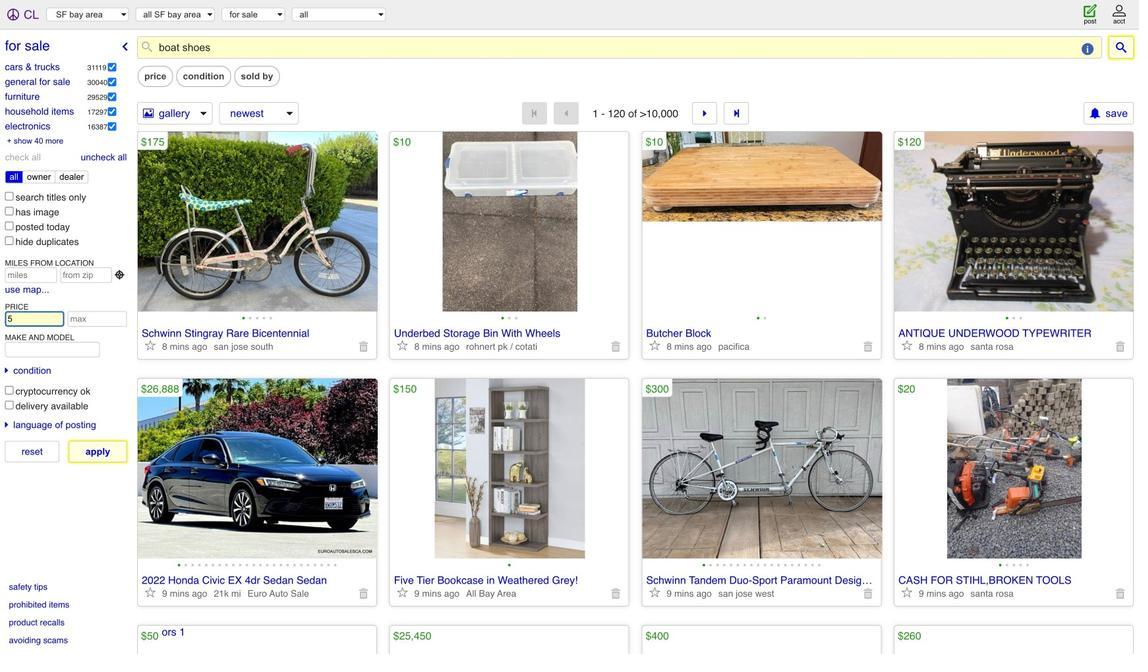Task type: describe. For each thing, give the bounding box(es) containing it.
min telephone field
[[5, 312, 64, 327]]

miles telephone field
[[5, 268, 57, 283]]

butcher block 1 image
[[643, 132, 883, 312]]

add to favorites list image for underbed storage bin with wheels 1 image
[[397, 340, 408, 351]]

2022 honda civic  ex 4dr sedan sedan 1 image
[[138, 379, 378, 559]]

add to favorites list image for the antique underwood typewriter 1 image
[[902, 340, 913, 351]]

hide posting image for cash for stihl,broken tools 1 image
[[1116, 589, 1126, 599]]

add to favorites list image for cash for stihl,broken tools 1 image
[[902, 588, 913, 598]]

cash for stihl,broken tools 1 image
[[895, 379, 1135, 559]]

doors 1 image
[[138, 626, 185, 639]]

add to favorites list image for five tier bookcase in weathered grey! 1 image
[[397, 588, 408, 598]]

hide posting image for underbed storage bin with wheels 1 image
[[611, 342, 622, 352]]

underbed storage bin with wheels 1 image
[[390, 132, 630, 312]]

search for sale field
[[158, 40, 1100, 54]]

add to favorites list image for the schwinn stingray rare bicentennial 1 image
[[145, 340, 156, 351]]



Task type: vqa. For each thing, say whether or not it's contained in the screenshot.
add to favorites list image to the middle
yes



Task type: locate. For each thing, give the bounding box(es) containing it.
antique underwood typewriter 1 image
[[895, 132, 1135, 312]]

hide posting image
[[359, 342, 369, 352], [863, 342, 874, 352], [1116, 342, 1126, 352], [359, 589, 369, 599]]

None text field
[[6, 343, 99, 357]]

max telephone field
[[68, 312, 127, 327]]

hide posting image for five tier bookcase in weathered grey! 1 image
[[611, 589, 622, 599]]

add to favorites list image
[[145, 340, 156, 351], [397, 340, 408, 351], [650, 340, 660, 351], [902, 340, 913, 351], [397, 588, 408, 598], [902, 588, 913, 598]]

None checkbox
[[108, 63, 116, 72], [108, 107, 116, 116], [108, 122, 116, 131], [5, 192, 14, 201], [5, 207, 14, 216], [5, 237, 14, 245], [108, 63, 116, 72], [108, 107, 116, 116], [108, 122, 116, 131], [5, 192, 14, 201], [5, 207, 14, 216], [5, 237, 14, 245]]

hide posting image for schwinn tandem duo-sport paramount design group 1 image
[[863, 589, 874, 599]]

add to favorites list image
[[145, 588, 156, 598], [650, 588, 660, 598]]

schwinn stingray rare bicentennial 1 image
[[138, 132, 378, 312]]

0 horizontal spatial add to favorites list image
[[145, 588, 156, 598]]

hide posting image
[[611, 342, 622, 352], [611, 589, 622, 599], [863, 589, 874, 599], [1116, 589, 1126, 599]]

1 horizontal spatial add to favorites list image
[[650, 588, 660, 598]]

add to favorites list image for butcher block 1 image
[[650, 340, 660, 351]]

from zip telephone field
[[60, 268, 112, 283]]

hide posting image for the antique underwood typewriter 1 image
[[1116, 342, 1126, 352]]

add to favorites list image for 2022 honda civic  ex 4dr sedan sedan 1 image
[[145, 588, 156, 598]]

None checkbox
[[108, 78, 116, 86], [108, 93, 116, 101], [5, 222, 14, 230], [5, 386, 14, 395], [5, 401, 14, 410], [108, 78, 116, 86], [108, 93, 116, 101], [5, 222, 14, 230], [5, 386, 14, 395], [5, 401, 14, 410]]

hide posting image for the schwinn stingray rare bicentennial 1 image
[[359, 342, 369, 352]]

schwinn tandem duo-sport paramount design group 1 image
[[643, 379, 883, 559]]

1 add to favorites list image from the left
[[145, 588, 156, 598]]

hide posting image for 2022 honda civic  ex 4dr sedan sedan 1 image
[[359, 589, 369, 599]]

add to favorites list image for schwinn tandem duo-sport paramount design group 1 image
[[650, 588, 660, 598]]

2 add to favorites list image from the left
[[650, 588, 660, 598]]

hide posting image for butcher block 1 image
[[863, 342, 874, 352]]

five tier bookcase in weathered grey! 1 image
[[390, 379, 630, 559]]



